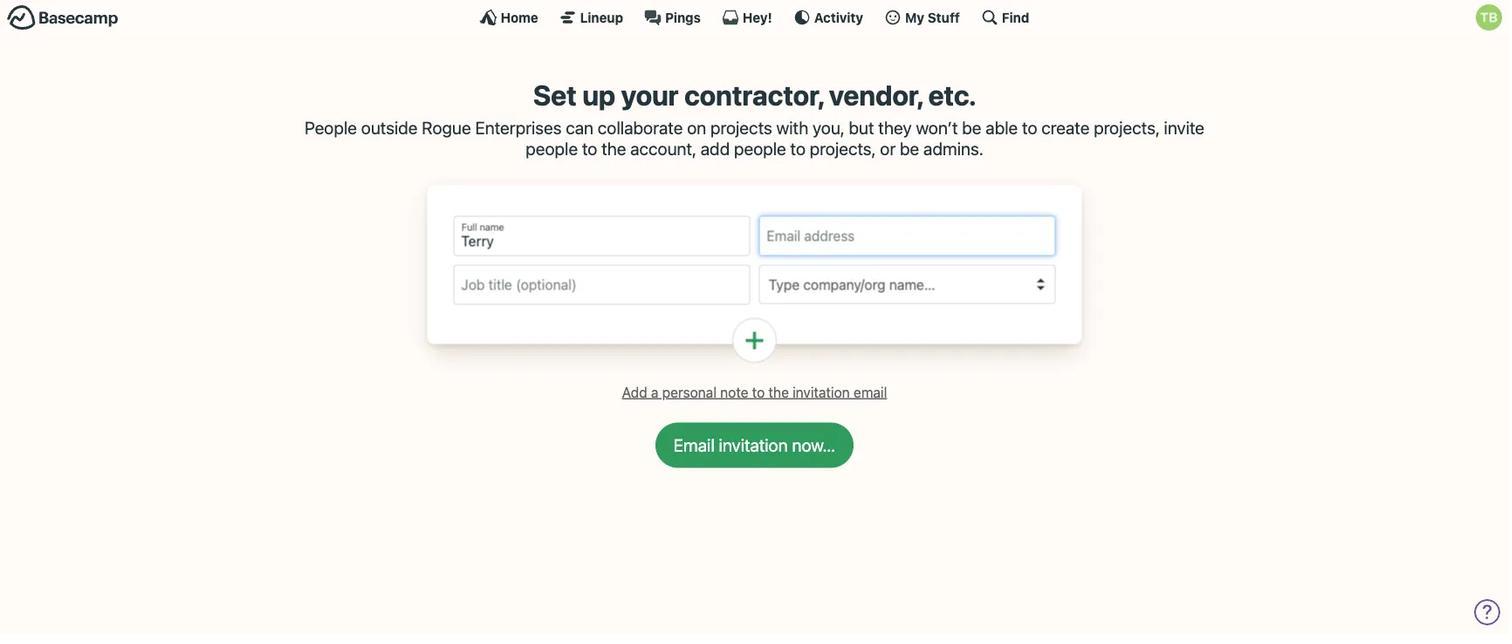 Task type: locate. For each thing, give the bounding box(es) containing it.
the left invitation
[[769, 384, 789, 401]]

to right the note
[[752, 384, 765, 401]]

be right the or
[[900, 138, 919, 159]]

note
[[720, 384, 749, 401]]

lineup
[[580, 10, 623, 25]]

to
[[1022, 118, 1037, 138], [582, 138, 597, 159], [790, 138, 806, 159], [752, 384, 765, 401]]

people down the projects
[[734, 138, 786, 159]]

Type company/org name… text field
[[767, 273, 1034, 296]]

home link
[[480, 9, 538, 26]]

hey!
[[743, 10, 772, 25]]

my
[[905, 10, 924, 25]]

the
[[601, 138, 626, 159], [769, 384, 789, 401]]

Email address email field
[[759, 216, 1056, 256]]

add
[[701, 138, 730, 159]]

projects, down you,
[[810, 138, 876, 159]]

full
[[462, 222, 477, 233]]

0 horizontal spatial the
[[601, 138, 626, 159]]

main element
[[0, 0, 1509, 34]]

activity
[[814, 10, 863, 25]]

None submit
[[655, 423, 854, 468]]

pings button
[[644, 9, 701, 26]]

a
[[651, 384, 659, 401]]

my stuff
[[905, 10, 960, 25]]

can
[[566, 118, 594, 138]]

you,
[[813, 118, 845, 138]]

1 horizontal spatial the
[[769, 384, 789, 401]]

my stuff button
[[884, 9, 960, 26]]

account,
[[630, 138, 696, 159]]

0 vertical spatial the
[[601, 138, 626, 159]]

be up admins.
[[962, 118, 981, 138]]

but
[[849, 118, 874, 138]]

1 vertical spatial the
[[769, 384, 789, 401]]

be
[[962, 118, 981, 138], [900, 138, 919, 159]]

name
[[480, 222, 504, 233]]

invitation
[[793, 384, 850, 401]]

Full name text field
[[453, 216, 750, 256]]

2 people from the left
[[734, 138, 786, 159]]

vendor,
[[829, 79, 923, 112]]

the down collaborate
[[601, 138, 626, 159]]

invite
[[1164, 118, 1205, 138]]

0 horizontal spatial people
[[526, 138, 578, 159]]

contractor,
[[684, 79, 823, 112]]

with
[[776, 118, 808, 138]]

outside
[[361, 118, 418, 138]]

projects, left invite at the right of the page
[[1094, 118, 1160, 138]]

up
[[582, 79, 615, 112]]

people
[[526, 138, 578, 159], [734, 138, 786, 159]]

Job title (optional) text field
[[453, 265, 750, 305]]

people down 'can'
[[526, 138, 578, 159]]

stuff
[[928, 10, 960, 25]]

activity link
[[793, 9, 863, 26]]

1 horizontal spatial people
[[734, 138, 786, 159]]

add a personal note to the invitation email button
[[615, 379, 894, 406]]

enterprises
[[475, 118, 562, 138]]

find
[[1002, 10, 1029, 25]]

projects,
[[1094, 118, 1160, 138], [810, 138, 876, 159]]



Task type: describe. For each thing, give the bounding box(es) containing it.
email
[[854, 384, 887, 401]]

people
[[305, 118, 357, 138]]

0 horizontal spatial projects,
[[810, 138, 876, 159]]

or
[[880, 138, 896, 159]]

able
[[986, 118, 1018, 138]]

full name
[[462, 222, 504, 233]]

to inside button
[[752, 384, 765, 401]]

collaborate
[[598, 118, 683, 138]]

1 people from the left
[[526, 138, 578, 159]]

lineup link
[[559, 9, 623, 26]]

set up your contractor, vendor, etc. people outside rogue enterprises can collaborate on projects with you, but they won't be able to create projects, invite people to the account, add people to projects, or be admins.
[[305, 79, 1205, 159]]

the inside button
[[769, 384, 789, 401]]

projects
[[710, 118, 772, 138]]

find button
[[981, 9, 1029, 26]]

to right able
[[1022, 118, 1037, 138]]

personal
[[662, 384, 717, 401]]

hey! button
[[722, 9, 772, 26]]

won't
[[916, 118, 958, 138]]

home
[[501, 10, 538, 25]]

your
[[621, 79, 679, 112]]

add
[[622, 384, 647, 401]]

admins.
[[924, 138, 983, 159]]

they
[[878, 118, 912, 138]]

the inside set up your contractor, vendor, etc. people outside rogue enterprises can collaborate on projects with you, but they won't be able to create projects, invite people to the account, add people to projects, or be admins.
[[601, 138, 626, 159]]

to down 'can'
[[582, 138, 597, 159]]

switch accounts image
[[7, 4, 119, 31]]

to down with
[[790, 138, 806, 159]]

add a personal note to the invitation email
[[622, 384, 887, 401]]

1 horizontal spatial projects,
[[1094, 118, 1160, 138]]

pings
[[665, 10, 701, 25]]

0 horizontal spatial be
[[900, 138, 919, 159]]

etc.
[[928, 79, 976, 112]]

tim burton image
[[1476, 4, 1502, 31]]

rogue
[[422, 118, 471, 138]]

on
[[687, 118, 706, 138]]

1 horizontal spatial be
[[962, 118, 981, 138]]

set
[[533, 79, 577, 112]]

create
[[1042, 118, 1090, 138]]



Task type: vqa. For each thing, say whether or not it's contained in the screenshot.
second Nov from the left
no



